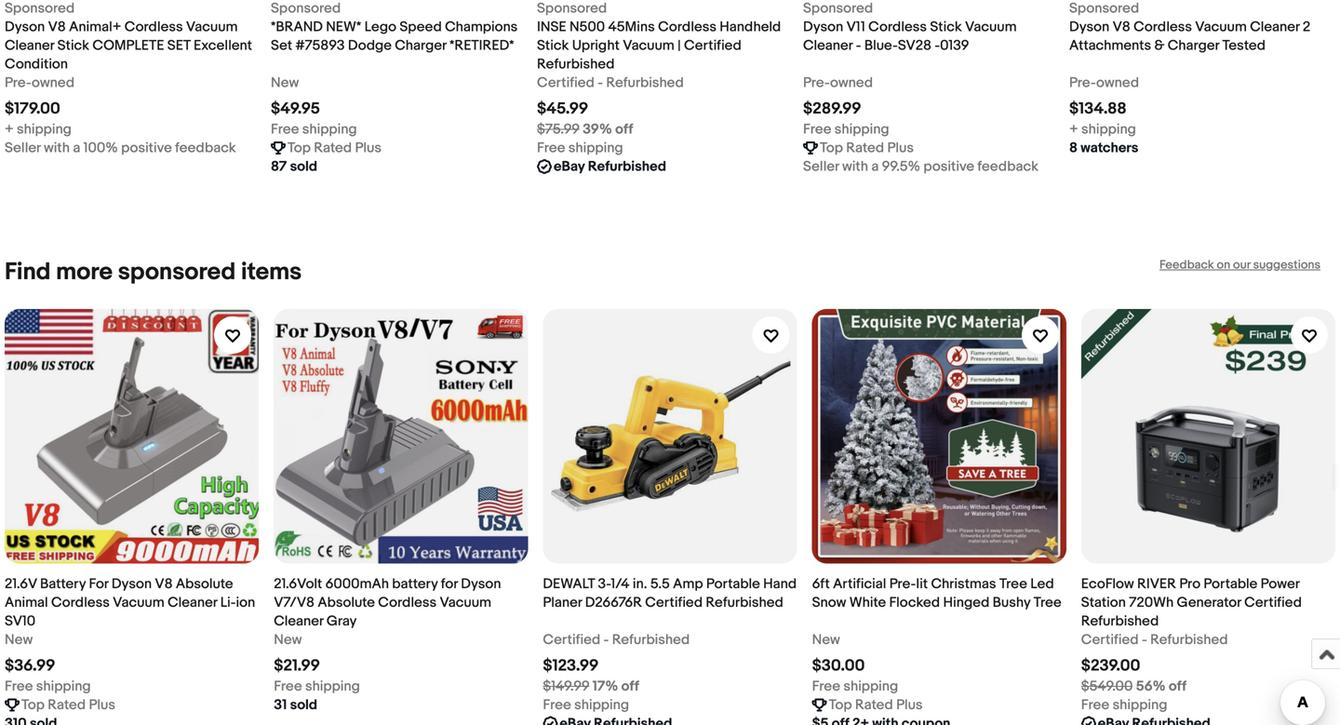 Task type: vqa. For each thing, say whether or not it's contained in the screenshot.
5.5
yes



Task type: describe. For each thing, give the bounding box(es) containing it.
- inside sponsored inse n500 45mins cordless handheld stick upright vacuum | certified refurbished certified - refurbished $45.99 $75.99 39% off free shipping
[[598, 75, 603, 91]]

sponsored dyson v8 cordless vacuum cleaner 2 attachments & charger tested
[[1070, 0, 1311, 54]]

$549.00
[[1082, 678, 1133, 695]]

top rated plus text field up 99.5%
[[820, 139, 914, 157]]

Certified - Refurbished text field
[[537, 74, 684, 92]]

99.5%
[[882, 158, 921, 175]]

$239.00
[[1082, 656, 1141, 676]]

set
[[271, 37, 292, 54]]

17%
[[593, 678, 618, 695]]

top down $36.99
[[21, 697, 45, 713]]

dewalt
[[543, 576, 595, 592]]

$289.99
[[803, 99, 862, 119]]

0 horizontal spatial tree
[[1000, 576, 1028, 592]]

stick inside sponsored dyson v11 cordless stick vacuum cleaner - blue-sv28 -0139
[[930, 19, 962, 36]]

free inside 21.6volt 6000mah battery for dyson v7/v8 absolute cordless vacuum cleaner gray new $21.99 free shipping 31 sold
[[274, 678, 302, 695]]

- inside certified - refurbished $123.99 $149.99 17% off free shipping
[[604, 632, 609, 648]]

free shipping text field down $49.95 at the top left
[[271, 120, 357, 139]]

positive inside sponsored dyson v8 animal+ cordless vacuum cleaner stick complete set excellent condition pre-owned $179.00 + shipping seller with a 100% positive feedback
[[121, 140, 172, 157]]

power
[[1261, 576, 1300, 592]]

1/4
[[611, 576, 630, 592]]

ecoflow
[[1082, 576, 1135, 592]]

shipping inside the pre-owned $289.99 free shipping
[[835, 121, 890, 138]]

vacuum inside sponsored dyson v11 cordless stick vacuum cleaner - blue-sv28 -0139
[[966, 19, 1017, 36]]

eBay Refurbished text field
[[554, 157, 667, 176]]

free shipping text field down $36.99
[[5, 677, 91, 696]]

6ft artificial pre-lit christmas tree led snow white flocked hinged bushy tree
[[812, 576, 1062, 611]]

*brand
[[271, 19, 323, 36]]

- right sv28
[[935, 37, 940, 54]]

shipping inside sponsored dyson v8 animal+ cordless vacuum cleaner stick complete set excellent condition pre-owned $179.00 + shipping seller with a 100% positive feedback
[[17, 121, 72, 138]]

white
[[850, 594, 886, 611]]

21.6v
[[5, 576, 37, 592]]

free inside 21.6v battery for dyson v8 absolute animal cordless vacuum cleaner li-ion sv10 new $36.99 free shipping
[[5, 678, 33, 695]]

$75.99
[[537, 121, 580, 138]]

top rated plus up 99.5%
[[820, 140, 914, 157]]

free inside sponsored inse n500 45mins cordless handheld stick upright vacuum | certified refurbished certified - refurbished $45.99 $75.99 39% off free shipping
[[537, 140, 566, 157]]

artificial
[[833, 576, 887, 592]]

new inside new $49.95 free shipping
[[271, 75, 299, 91]]

plus inside text box
[[355, 140, 382, 157]]

free shipping text field down the $549.00
[[1082, 696, 1168, 714]]

cleaner inside 21.6v battery for dyson v8 absolute animal cordless vacuum cleaner li-ion sv10 new $36.99 free shipping
[[168, 594, 217, 611]]

list containing $179.00
[[5, 0, 1336, 206]]

owned for $289.99
[[831, 75, 873, 91]]

previous price $75.99 39% off text field
[[537, 120, 633, 139]]

seller inside sponsored dyson v8 animal+ cordless vacuum cleaner stick complete set excellent condition pre-owned $179.00 + shipping seller with a 100% positive feedback
[[5, 140, 41, 157]]

top down $30.00 text field
[[829, 697, 852, 714]]

more
[[56, 258, 113, 287]]

|
[[678, 37, 681, 54]]

new text field for $30.00
[[812, 631, 841, 649]]

sold inside 21.6volt 6000mah battery for dyson v7/v8 absolute cordless vacuum cleaner gray new $21.99 free shipping 31 sold
[[290, 697, 318, 714]]

shipping inside sponsored inse n500 45mins cordless handheld stick upright vacuum | certified refurbished certified - refurbished $45.99 $75.99 39% off free shipping
[[569, 140, 623, 157]]

dyson for sponsored dyson v8 animal+ cordless vacuum cleaner stick complete set excellent condition pre-owned $179.00 + shipping seller with a 100% positive feedback
[[5, 19, 45, 36]]

Seller with a 100% positive feedback text field
[[5, 139, 236, 157]]

rated down new $30.00 free shipping
[[856, 697, 894, 714]]

rated down $36.99 text box
[[48, 697, 86, 713]]

off inside sponsored inse n500 45mins cordless handheld stick upright vacuum | certified refurbished certified - refurbished $45.99 $75.99 39% off free shipping
[[616, 121, 633, 138]]

find more sponsored items
[[5, 258, 302, 287]]

pre-owned $289.99 free shipping
[[803, 75, 890, 138]]

hand
[[764, 576, 797, 592]]

handheld
[[720, 19, 781, 36]]

sv10
[[5, 613, 36, 630]]

new inside new $30.00 free shipping
[[812, 632, 841, 648]]

certified - refurbished $123.99 $149.99 17% off free shipping
[[543, 632, 690, 713]]

$289.99 text field
[[803, 99, 862, 119]]

vacuum inside sponsored dyson v8 animal+ cordless vacuum cleaner stick complete set excellent condition pre-owned $179.00 + shipping seller with a 100% positive feedback
[[186, 19, 238, 36]]

+ inside sponsored dyson v8 animal+ cordless vacuum cleaner stick complete set excellent condition pre-owned $179.00 + shipping seller with a 100% positive feedback
[[5, 121, 14, 138]]

shipping inside new $49.95 free shipping
[[302, 121, 357, 138]]

n500
[[570, 19, 605, 36]]

sponsored *brand new*  lego speed champions set #75893 dodge charger *retired*
[[271, 0, 518, 54]]

certified up $239.00 text box
[[1082, 632, 1139, 648]]

new text field for $49.95
[[271, 74, 299, 92]]

$239.00 text field
[[1082, 656, 1141, 676]]

free shipping text field down $30.00 text field
[[812, 677, 899, 696]]

new text field for $21.99
[[274, 631, 302, 649]]

shipping inside pre-owned $134.88 + shipping 8 watchers
[[1082, 121, 1137, 138]]

off inside certified - refurbished $123.99 $149.99 17% off free shipping
[[622, 678, 639, 695]]

8 watchers text field
[[1070, 139, 1139, 157]]

new inside 21.6v battery for dyson v8 absolute animal cordless vacuum cleaner li-ion sv10 new $36.99 free shipping
[[5, 632, 33, 648]]

pre- inside pre-owned $134.88 + shipping 8 watchers
[[1070, 75, 1097, 91]]

sponsored for $49.95
[[271, 0, 341, 17]]

pre-owned text field for $289.99
[[803, 74, 873, 92]]

absolute inside 21.6v battery for dyson v8 absolute animal cordless vacuum cleaner li-ion sv10 new $36.99 free shipping
[[176, 576, 233, 592]]

li-
[[220, 594, 236, 611]]

top rated plus down $36.99
[[21, 697, 115, 713]]

new*
[[326, 19, 362, 36]]

shipping inside 21.6volt 6000mah battery for dyson v7/v8 absolute cordless vacuum cleaner gray new $21.99 free shipping 31 sold
[[305, 678, 360, 695]]

39%
[[583, 121, 612, 138]]

certified up $45.99
[[537, 75, 595, 91]]

feedback inside sponsored dyson v8 animal+ cordless vacuum cleaner stick complete set excellent condition pre-owned $179.00 + shipping seller with a 100% positive feedback
[[175, 140, 236, 157]]

pre-owned $134.88 + shipping 8 watchers
[[1070, 75, 1140, 157]]

dodge
[[348, 37, 392, 54]]

45mins
[[608, 19, 655, 36]]

shipping inside certified - refurbished $123.99 $149.99 17% off free shipping
[[575, 697, 629, 713]]

refurbished down the "upright"
[[537, 56, 615, 73]]

sponsored for $45.99
[[537, 0, 607, 17]]

$21.99
[[274, 656, 320, 676]]

top rated plus text field for battery
[[21, 696, 115, 714]]

$49.95
[[271, 99, 320, 119]]

feedback
[[1160, 258, 1215, 272]]

with inside text box
[[843, 158, 869, 175]]

$123.99 text field
[[543, 656, 599, 676]]

31 sold text field
[[274, 696, 318, 714]]

vacuum inside "sponsored dyson v8 cordless vacuum cleaner 2 attachments & charger tested"
[[1196, 19, 1247, 36]]

positive inside text box
[[924, 158, 975, 175]]

d26676r
[[585, 594, 642, 611]]

sponsored dyson v8 animal+ cordless vacuum cleaner stick complete set excellent condition pre-owned $179.00 + shipping seller with a 100% positive feedback
[[5, 0, 252, 157]]

certified - refurbished text field for $239.00
[[1082, 631, 1229, 649]]

0139
[[940, 37, 970, 54]]

dyson for sponsored dyson v8 cordless vacuum cleaner 2 attachments & charger tested
[[1070, 19, 1110, 36]]

cordless inside "sponsored dyson v8 cordless vacuum cleaner 2 attachments & charger tested"
[[1134, 19, 1193, 36]]

for
[[89, 576, 108, 592]]

refurbished inside certified - refurbished $123.99 $149.99 17% off free shipping
[[612, 632, 690, 648]]

speed
[[400, 19, 442, 36]]

free shipping text field down $21.99 text box
[[274, 677, 360, 696]]

5.5
[[651, 576, 670, 592]]

free inside new $49.95 free shipping
[[271, 121, 299, 138]]

sponsored inse n500 45mins cordless handheld stick upright vacuum | certified refurbished certified - refurbished $45.99 $75.99 39% off free shipping
[[537, 0, 781, 157]]

720wh
[[1130, 594, 1174, 611]]

led
[[1031, 576, 1055, 592]]

our
[[1234, 258, 1251, 272]]

champions
[[445, 19, 518, 36]]

a inside sponsored dyson v8 animal+ cordless vacuum cleaner stick complete set excellent condition pre-owned $179.00 + shipping seller with a 100% positive feedback
[[73, 140, 80, 157]]

owned inside sponsored dyson v8 animal+ cordless vacuum cleaner stick complete set excellent condition pre-owned $179.00 + shipping seller with a 100% positive feedback
[[32, 75, 74, 91]]

ion
[[236, 594, 255, 611]]

free shipping text field down 17%
[[543, 696, 629, 714]]

$45.99
[[537, 99, 589, 119]]

$45.99 text field
[[537, 99, 589, 119]]

lit
[[916, 576, 928, 592]]

snow
[[812, 594, 847, 611]]

items
[[241, 258, 302, 287]]

blue-
[[865, 37, 898, 54]]

$149.99
[[543, 678, 590, 695]]

refurbished down "|"
[[606, 75, 684, 91]]

free inside the pre-owned $289.99 free shipping
[[803, 121, 832, 138]]

6ft
[[812, 576, 830, 592]]

cordless inside sponsored dyson v8 animal+ cordless vacuum cleaner stick complete set excellent condition pre-owned $179.00 + shipping seller with a 100% positive feedback
[[125, 19, 183, 36]]

feedback on our suggestions link
[[1160, 258, 1321, 272]]

amp
[[673, 576, 703, 592]]

free shipping text field down the $289.99 text field
[[803, 120, 890, 139]]

top rated plus up 87 sold text box
[[288, 140, 382, 157]]

sponsored text field for $179.00
[[5, 0, 75, 18]]

shipping inside 21.6v battery for dyson v8 absolute animal cordless vacuum cleaner li-ion sv10 new $36.99 free shipping
[[36, 678, 91, 695]]

planer
[[543, 594, 582, 611]]

upright
[[572, 37, 620, 54]]

$21.99 text field
[[274, 656, 320, 676]]

vacuum inside 21.6volt 6000mah battery for dyson v7/v8 absolute cordless vacuum cleaner gray new $21.99 free shipping 31 sold
[[440, 594, 492, 611]]

v8 for $179.00
[[48, 19, 66, 36]]

set
[[167, 37, 191, 54]]

generator
[[1177, 594, 1242, 611]]

new inside 21.6volt 6000mah battery for dyson v7/v8 absolute cordless vacuum cleaner gray new $21.99 free shipping 31 sold
[[274, 632, 302, 648]]

previous price $549.00 56% off text field
[[1082, 677, 1187, 696]]

refurbished inside dewalt 3-1/4 in. 5.5 amp portable hand planer d26676r certified refurbished
[[706, 594, 784, 611]]

on
[[1217, 258, 1231, 272]]

pre-owned text field for $134.88
[[1070, 74, 1140, 92]]

- down v11
[[856, 37, 862, 54]]

$134.88
[[1070, 99, 1127, 119]]

sponsored inside "sponsored dyson v8 cordless vacuum cleaner 2 attachments & charger tested"
[[1070, 0, 1140, 17]]

$30.00 text field
[[812, 656, 865, 676]]

+ shipping text field
[[1070, 120, 1137, 139]]

$36.99
[[5, 656, 55, 676]]

hinged
[[944, 594, 990, 611]]



Task type: locate. For each thing, give the bounding box(es) containing it.
free down $75.99
[[537, 140, 566, 157]]

bushy
[[993, 594, 1031, 611]]

1 horizontal spatial new text field
[[271, 74, 299, 92]]

cordless up set
[[125, 19, 183, 36]]

a left 100%
[[73, 140, 80, 157]]

free down the $549.00
[[1082, 697, 1110, 714]]

1 horizontal spatial tree
[[1034, 594, 1062, 611]]

0 horizontal spatial owned
[[32, 75, 74, 91]]

stick inside sponsored inse n500 45mins cordless handheld stick upright vacuum | certified refurbished certified - refurbished $45.99 $75.99 39% off free shipping
[[537, 37, 569, 54]]

feedback inside text box
[[978, 158, 1039, 175]]

charger inside sponsored *brand new*  lego speed champions set #75893 dodge charger *retired*
[[395, 37, 447, 54]]

refurbished down hand
[[706, 594, 784, 611]]

None text field
[[1098, 714, 1211, 725]]

certified up $123.99
[[543, 632, 601, 648]]

1 sold from the top
[[290, 158, 317, 175]]

pre-owned text field for $179.00
[[5, 74, 74, 92]]

vacuum up 0139
[[966, 19, 1017, 36]]

Seller with a 99.5% positive feedback text field
[[803, 157, 1039, 176]]

31
[[274, 697, 287, 714]]

cordless inside 21.6volt 6000mah battery for dyson v7/v8 absolute cordless vacuum cleaner gray new $21.99 free shipping 31 sold
[[378, 594, 437, 611]]

cordless inside sponsored dyson v11 cordless stick vacuum cleaner - blue-sv28 -0139
[[869, 19, 927, 36]]

vacuum up excellent
[[186, 19, 238, 36]]

2 horizontal spatial pre-owned text field
[[1070, 74, 1140, 92]]

0 vertical spatial with
[[44, 140, 70, 157]]

group
[[5, 309, 1336, 725]]

dyson inside sponsored dyson v8 animal+ cordless vacuum cleaner stick complete set excellent condition pre-owned $179.00 + shipping seller with a 100% positive feedback
[[5, 19, 45, 36]]

top rated plus text field down $36.99
[[21, 696, 115, 714]]

1 horizontal spatial stick
[[537, 37, 569, 54]]

Top Rated Plus text field
[[820, 139, 914, 157], [21, 696, 115, 714], [829, 696, 923, 714]]

top inside text box
[[288, 140, 311, 157]]

4 sponsored from the left
[[803, 0, 874, 17]]

pre-owned text field up the $289.99 text field
[[803, 74, 873, 92]]

2 horizontal spatial owned
[[1097, 75, 1140, 91]]

1 vertical spatial tree
[[1034, 594, 1062, 611]]

vacuum left li-
[[113, 594, 165, 611]]

free down "$30.00"
[[812, 678, 841, 695]]

tested
[[1223, 37, 1266, 54]]

sponsored text field up attachments
[[1070, 0, 1140, 18]]

56%
[[1137, 678, 1166, 695]]

0 horizontal spatial stick
[[57, 37, 89, 54]]

1 vertical spatial seller
[[803, 158, 839, 175]]

sponsored inside sponsored dyson v8 animal+ cordless vacuum cleaner stick complete set excellent condition pre-owned $179.00 + shipping seller with a 100% positive feedback
[[5, 0, 75, 17]]

dyson inside sponsored dyson v11 cordless stick vacuum cleaner - blue-sv28 -0139
[[803, 19, 844, 36]]

New text field
[[271, 74, 299, 92], [5, 631, 33, 649]]

cleaner inside "sponsored dyson v8 cordless vacuum cleaner 2 attachments & charger tested"
[[1251, 19, 1300, 36]]

Certified - Refurbished text field
[[543, 631, 690, 649], [1082, 631, 1229, 649]]

cordless up &
[[1134, 19, 1193, 36]]

charger for speed
[[395, 37, 447, 54]]

0 horizontal spatial positive
[[121, 140, 172, 157]]

1 vertical spatial sold
[[290, 697, 318, 714]]

plus down 21.6v battery for dyson v8 absolute animal cordless vacuum cleaner li-ion sv10 new $36.99 free shipping
[[89, 697, 115, 713]]

cleaner down v11
[[803, 37, 853, 54]]

stick inside sponsored dyson v8 animal+ cordless vacuum cleaner stick complete set excellent condition pre-owned $179.00 + shipping seller with a 100% positive feedback
[[57, 37, 89, 54]]

cordless down battery
[[51, 594, 110, 611]]

$134.88 text field
[[1070, 99, 1127, 119]]

off inside ecoflow river pro portable power station 720wh generator certified refurbished certified - refurbished $239.00 $549.00 56% off free shipping
[[1169, 678, 1187, 695]]

in.
[[633, 576, 648, 592]]

1 horizontal spatial positive
[[924, 158, 975, 175]]

1 sponsored text field from the left
[[5, 0, 75, 18]]

v8 right for
[[155, 576, 173, 592]]

refurbished down station
[[1082, 613, 1159, 630]]

free down $36.99
[[5, 678, 33, 695]]

21.6v battery for dyson v8 absolute animal cordless vacuum cleaner li-ion sv10 new $36.99 free shipping
[[5, 576, 255, 695]]

rated up 99.5%
[[847, 140, 885, 157]]

shipping up top rated plus text box
[[302, 121, 357, 138]]

stick
[[930, 19, 962, 36], [57, 37, 89, 54], [537, 37, 569, 54]]

v8 for $134.88
[[1113, 19, 1131, 36]]

0 vertical spatial seller
[[5, 140, 41, 157]]

top up 87 sold
[[288, 140, 311, 157]]

3 sponsored text field from the left
[[537, 0, 607, 18]]

shipping down previous price $549.00 56% off text field
[[1113, 697, 1168, 714]]

sponsored
[[118, 258, 236, 287]]

charger for vacuum
[[1168, 37, 1220, 54]]

2 horizontal spatial v8
[[1113, 19, 1131, 36]]

top rated plus text field down new $30.00 free shipping
[[829, 696, 923, 714]]

1 vertical spatial with
[[843, 158, 869, 175]]

stick up 0139
[[930, 19, 962, 36]]

top rated plus
[[288, 140, 382, 157], [820, 140, 914, 157], [21, 697, 115, 713], [829, 697, 923, 714]]

a inside text box
[[872, 158, 879, 175]]

free down $289.99
[[803, 121, 832, 138]]

flocked
[[890, 594, 940, 611]]

v11
[[847, 19, 866, 36]]

lego
[[365, 19, 397, 36]]

None text field
[[5, 714, 57, 725], [560, 714, 673, 725], [812, 714, 951, 725], [5, 714, 57, 725], [560, 714, 673, 725], [812, 714, 951, 725]]

dyson
[[5, 19, 45, 36], [803, 19, 844, 36], [1070, 19, 1110, 36], [112, 576, 152, 592], [461, 576, 501, 592]]

$179.00
[[5, 99, 60, 119]]

with down + shipping text box
[[44, 140, 70, 157]]

pre- up flocked
[[890, 576, 917, 592]]

0 horizontal spatial a
[[73, 140, 80, 157]]

2 + from the left
[[1070, 121, 1079, 138]]

1 certified - refurbished text field from the left
[[543, 631, 690, 649]]

new up $49.95 at the top left
[[271, 75, 299, 91]]

owned inside pre-owned $134.88 + shipping 8 watchers
[[1097, 75, 1140, 91]]

sponsored text field for $49.95
[[271, 0, 341, 18]]

5 sponsored text field from the left
[[1070, 0, 1140, 18]]

87
[[271, 158, 287, 175]]

stick down 'inse'
[[537, 37, 569, 54]]

2 charger from the left
[[1168, 37, 1220, 54]]

v8 inside sponsored dyson v8 animal+ cordless vacuum cleaner stick complete set excellent condition pre-owned $179.00 + shipping seller with a 100% positive feedback
[[48, 19, 66, 36]]

8
[[1070, 140, 1078, 157]]

shipping down 17%
[[575, 697, 629, 713]]

absolute
[[176, 576, 233, 592], [318, 594, 375, 611]]

ebay
[[554, 158, 585, 175]]

1 horizontal spatial feedback
[[978, 158, 1039, 175]]

watchers
[[1081, 140, 1139, 157]]

v7/v8
[[274, 594, 315, 611]]

portable right amp at the bottom right of page
[[707, 576, 760, 592]]

2 new text field from the left
[[812, 631, 841, 649]]

portable up generator
[[1204, 576, 1258, 592]]

vacuum down for
[[440, 594, 492, 611]]

$123.99
[[543, 656, 599, 676]]

$49.95 text field
[[271, 99, 320, 119]]

new text field for $36.99
[[5, 631, 33, 649]]

certified - refurbished text field down 'd26676r'
[[543, 631, 690, 649]]

87 sold
[[271, 158, 317, 175]]

pro
[[1180, 576, 1201, 592]]

pre- inside sponsored dyson v8 animal+ cordless vacuum cleaner stick complete set excellent condition pre-owned $179.00 + shipping seller with a 100% positive feedback
[[5, 75, 32, 91]]

vacuum
[[186, 19, 238, 36], [966, 19, 1017, 36], [1196, 19, 1247, 36], [623, 37, 675, 54], [113, 594, 165, 611], [440, 594, 492, 611]]

off right 17%
[[622, 678, 639, 695]]

shipping
[[17, 121, 72, 138], [302, 121, 357, 138], [835, 121, 890, 138], [1082, 121, 1137, 138], [569, 140, 623, 157], [36, 678, 91, 695], [305, 678, 360, 695], [844, 678, 899, 695], [575, 697, 629, 713], [1113, 697, 1168, 714]]

sponsored text field for $45.99
[[537, 0, 607, 18]]

sponsored up n500
[[537, 0, 607, 17]]

certified - refurbished text field for $123.99
[[543, 631, 690, 649]]

seller with a 99.5% positive feedback
[[803, 158, 1039, 175]]

suggestions
[[1254, 258, 1321, 272]]

0 horizontal spatial new text field
[[5, 631, 33, 649]]

off right 56%
[[1169, 678, 1187, 695]]

charger right &
[[1168, 37, 1220, 54]]

shipping inside ecoflow river pro portable power station 720wh generator certified refurbished certified - refurbished $239.00 $549.00 56% off free shipping
[[1113, 697, 1168, 714]]

0 vertical spatial a
[[73, 140, 80, 157]]

21.6volt
[[274, 576, 322, 592]]

shipping down the $289.99 text field
[[835, 121, 890, 138]]

1 horizontal spatial owned
[[831, 75, 873, 91]]

sponsored dyson v11 cordless stick vacuum cleaner - blue-sv28 -0139
[[803, 0, 1017, 54]]

1 owned from the left
[[32, 75, 74, 91]]

0 horizontal spatial feedback
[[175, 140, 236, 157]]

1 horizontal spatial v8
[[155, 576, 173, 592]]

1 horizontal spatial charger
[[1168, 37, 1220, 54]]

new $49.95 free shipping
[[271, 75, 357, 138]]

1 new text field from the left
[[274, 631, 302, 649]]

2 certified - refurbished text field from the left
[[1082, 631, 1229, 649]]

feedback on our suggestions
[[1160, 258, 1321, 272]]

charger inside "sponsored dyson v8 cordless vacuum cleaner 2 attachments & charger tested"
[[1168, 37, 1220, 54]]

free inside ecoflow river pro portable power station 720wh generator certified refurbished certified - refurbished $239.00 $549.00 56% off free shipping
[[1082, 697, 1110, 714]]

3-
[[598, 576, 611, 592]]

plus down new $30.00 free shipping
[[897, 697, 923, 714]]

complete
[[93, 37, 164, 54]]

2 sponsored text field from the left
[[271, 0, 341, 18]]

top rated plus text field for $30.00
[[829, 696, 923, 714]]

$30.00
[[812, 656, 865, 676]]

-
[[856, 37, 862, 54], [935, 37, 940, 54], [598, 75, 603, 91], [604, 632, 609, 648], [1142, 632, 1148, 648]]

a
[[73, 140, 80, 157], [872, 158, 879, 175]]

cordless up blue-
[[869, 19, 927, 36]]

free shipping text field up ebay
[[537, 139, 623, 157]]

pre-owned text field down the condition
[[5, 74, 74, 92]]

battery
[[40, 576, 86, 592]]

1 horizontal spatial new text field
[[812, 631, 841, 649]]

off right 39%
[[616, 121, 633, 138]]

2 pre-owned text field from the left
[[803, 74, 873, 92]]

charger
[[395, 37, 447, 54], [1168, 37, 1220, 54]]

0 vertical spatial new text field
[[271, 74, 299, 92]]

cleaner left 2
[[1251, 19, 1300, 36]]

2 sold from the top
[[290, 697, 318, 714]]

sponsored for $289.99
[[803, 0, 874, 17]]

dyson for sponsored dyson v11 cordless stick vacuum cleaner - blue-sv28 -0139
[[803, 19, 844, 36]]

0 horizontal spatial new text field
[[274, 631, 302, 649]]

dyson inside 21.6volt 6000mah battery for dyson v7/v8 absolute cordless vacuum cleaner gray new $21.99 free shipping 31 sold
[[461, 576, 501, 592]]

cleaner up the condition
[[5, 37, 54, 54]]

1 + from the left
[[5, 121, 14, 138]]

Top Rated Plus text field
[[288, 139, 382, 157]]

1 horizontal spatial pre-owned text field
[[803, 74, 873, 92]]

87 sold text field
[[271, 157, 317, 176]]

vacuum inside 21.6v battery for dyson v8 absolute animal cordless vacuum cleaner li-ion sv10 new $36.99 free shipping
[[113, 594, 165, 611]]

a left 99.5%
[[872, 158, 879, 175]]

0 vertical spatial positive
[[121, 140, 172, 157]]

free inside certified - refurbished $123.99 $149.99 17% off free shipping
[[543, 697, 571, 713]]

1 sponsored from the left
[[5, 0, 75, 17]]

cleaner inside sponsored dyson v8 animal+ cordless vacuum cleaner stick complete set excellent condition pre-owned $179.00 + shipping seller with a 100% positive feedback
[[5, 37, 54, 54]]

rated inside text box
[[314, 140, 352, 157]]

pre-
[[5, 75, 32, 91], [803, 75, 831, 91], [1070, 75, 1097, 91], [890, 576, 917, 592]]

owned
[[32, 75, 74, 91], [831, 75, 873, 91], [1097, 75, 1140, 91]]

1 horizontal spatial seller
[[803, 158, 839, 175]]

plus up 99.5%
[[888, 140, 914, 157]]

$36.99 text field
[[5, 656, 55, 676]]

1 portable from the left
[[707, 576, 760, 592]]

condition
[[5, 56, 68, 73]]

1 vertical spatial positive
[[924, 158, 975, 175]]

gray
[[327, 613, 357, 630]]

certified - refurbished text field down the 720wh
[[1082, 631, 1229, 649]]

0 vertical spatial tree
[[1000, 576, 1028, 592]]

2 horizontal spatial stick
[[930, 19, 962, 36]]

list
[[5, 0, 1336, 206]]

seller inside text box
[[803, 158, 839, 175]]

cleaner inside 21.6volt 6000mah battery for dyson v7/v8 absolute cordless vacuum cleaner gray new $21.99 free shipping 31 sold
[[274, 613, 324, 630]]

- down the 720wh
[[1142, 632, 1148, 648]]

free up 31
[[274, 678, 302, 695]]

absolute up li-
[[176, 576, 233, 592]]

previous price $149.99 17% off text field
[[543, 677, 639, 696]]

sponsored inside sponsored dyson v11 cordless stick vacuum cleaner - blue-sv28 -0139
[[803, 0, 874, 17]]

new up the $21.99 at left
[[274, 632, 302, 648]]

cordless
[[125, 19, 183, 36], [658, 19, 717, 36], [869, 19, 927, 36], [1134, 19, 1193, 36], [51, 594, 110, 611], [378, 594, 437, 611]]

station
[[1082, 594, 1126, 611]]

v8 inside "sponsored dyson v8 cordless vacuum cleaner 2 attachments & charger tested"
[[1113, 19, 1131, 36]]

sponsored inside sponsored *brand new*  lego speed champions set #75893 dodge charger *retired*
[[271, 0, 341, 17]]

tree up bushy
[[1000, 576, 1028, 592]]

0 vertical spatial feedback
[[175, 140, 236, 157]]

- inside ecoflow river pro portable power station 720wh generator certified refurbished certified - refurbished $239.00 $549.00 56% off free shipping
[[1142, 632, 1148, 648]]

0 horizontal spatial portable
[[707, 576, 760, 592]]

top rated plus down new $30.00 free shipping
[[829, 697, 923, 714]]

1 vertical spatial new text field
[[5, 631, 33, 649]]

ebay refurbished
[[554, 158, 667, 175]]

sponsored text field up *brand
[[271, 0, 341, 18]]

1 horizontal spatial portable
[[1204, 576, 1258, 592]]

battery
[[392, 576, 438, 592]]

attachments
[[1070, 37, 1152, 54]]

rated
[[314, 140, 352, 157], [847, 140, 885, 157], [48, 697, 86, 713], [856, 697, 894, 714]]

3 sponsored from the left
[[537, 0, 607, 17]]

+
[[5, 121, 14, 138], [1070, 121, 1079, 138]]

sponsored text field for $289.99
[[803, 0, 874, 18]]

portable inside dewalt 3-1/4 in. 5.5 amp portable hand planer d26676r certified refurbished
[[707, 576, 760, 592]]

free down $49.95 text field
[[271, 121, 299, 138]]

vacuum down 45mins
[[623, 37, 675, 54]]

vacuum inside sponsored inse n500 45mins cordless handheld stick upright vacuum | certified refurbished certified - refurbished $45.99 $75.99 39% off free shipping
[[623, 37, 675, 54]]

+ shipping text field
[[5, 120, 72, 139]]

absolute inside 21.6volt 6000mah battery for dyson v7/v8 absolute cordless vacuum cleaner gray new $21.99 free shipping 31 sold
[[318, 594, 375, 611]]

dewalt 3-1/4 in. 5.5 amp portable hand planer d26676r certified refurbished
[[543, 576, 797, 611]]

new text field up $30.00 text field
[[812, 631, 841, 649]]

#75893
[[296, 37, 345, 54]]

2 portable from the left
[[1204, 576, 1258, 592]]

1 horizontal spatial absolute
[[318, 594, 375, 611]]

cordless inside sponsored inse n500 45mins cordless handheld stick upright vacuum | certified refurbished certified - refurbished $45.99 $75.99 39% off free shipping
[[658, 19, 717, 36]]

0 horizontal spatial +
[[5, 121, 14, 138]]

cleaner inside sponsored dyson v11 cordless stick vacuum cleaner - blue-sv28 -0139
[[803, 37, 853, 54]]

New text field
[[274, 631, 302, 649], [812, 631, 841, 649]]

rated up 87 sold text box
[[314, 140, 352, 157]]

excellent
[[194, 37, 252, 54]]

inse
[[537, 19, 567, 36]]

cleaner left li-
[[168, 594, 217, 611]]

sponsored inside sponsored inse n500 45mins cordless handheld stick upright vacuum | certified refurbished certified - refurbished $45.99 $75.99 39% off free shipping
[[537, 0, 607, 17]]

0 horizontal spatial seller
[[5, 140, 41, 157]]

pre-owned text field up '$134.88' text box in the top of the page
[[1070, 74, 1140, 92]]

0 horizontal spatial certified - refurbished text field
[[543, 631, 690, 649]]

0 horizontal spatial pre-owned text field
[[5, 74, 74, 92]]

sold inside text box
[[290, 158, 317, 175]]

refurbished down 39%
[[588, 158, 667, 175]]

3 owned from the left
[[1097, 75, 1140, 91]]

1 horizontal spatial a
[[872, 158, 879, 175]]

0 horizontal spatial v8
[[48, 19, 66, 36]]

certified inside certified - refurbished $123.99 $149.99 17% off free shipping
[[543, 632, 601, 648]]

sponsored text field for $134.88
[[1070, 0, 1140, 18]]

sold
[[290, 158, 317, 175], [290, 697, 318, 714]]

dyson inside 21.6v battery for dyson v8 absolute animal cordless vacuum cleaner li-ion sv10 new $36.99 free shipping
[[112, 576, 152, 592]]

cleaner
[[1251, 19, 1300, 36], [5, 37, 54, 54], [803, 37, 853, 54], [168, 594, 217, 611], [274, 613, 324, 630]]

sponsored
[[5, 0, 75, 17], [271, 0, 341, 17], [537, 0, 607, 17], [803, 0, 874, 17], [1070, 0, 1140, 17]]

stick down animal+ on the top left
[[57, 37, 89, 54]]

new text field up the $21.99 at left
[[274, 631, 302, 649]]

v8 left animal+ on the top left
[[48, 19, 66, 36]]

refurbished down generator
[[1151, 632, 1229, 648]]

certified
[[684, 37, 742, 54], [537, 75, 595, 91], [645, 594, 703, 611], [1245, 594, 1302, 611], [543, 632, 601, 648], [1082, 632, 1139, 648]]

1 vertical spatial a
[[872, 158, 879, 175]]

v8 inside 21.6v battery for dyson v8 absolute animal cordless vacuum cleaner li-ion sv10 new $36.99 free shipping
[[155, 576, 173, 592]]

shipping down $179.00
[[17, 121, 72, 138]]

&
[[1155, 37, 1165, 54]]

certified inside dewalt 3-1/4 in. 5.5 amp portable hand planer d26676r certified refurbished
[[645, 594, 703, 611]]

sv28
[[898, 37, 932, 54]]

100%
[[83, 140, 118, 157]]

pre- inside the pre-owned $289.99 free shipping
[[803, 75, 831, 91]]

shipping down $36.99 text box
[[36, 678, 91, 695]]

refurbished
[[537, 56, 615, 73], [606, 75, 684, 91], [588, 158, 667, 175], [706, 594, 784, 611], [1082, 613, 1159, 630], [612, 632, 690, 648], [1151, 632, 1229, 648]]

5 sponsored from the left
[[1070, 0, 1140, 17]]

new down sv10
[[5, 632, 33, 648]]

+ down $179.00 text box
[[5, 121, 14, 138]]

4 sponsored text field from the left
[[803, 0, 874, 18]]

+ inside pre-owned $134.88 + shipping 8 watchers
[[1070, 121, 1079, 138]]

shipping inside new $30.00 free shipping
[[844, 678, 899, 695]]

1 horizontal spatial +
[[1070, 121, 1079, 138]]

2 sponsored from the left
[[271, 0, 341, 17]]

with inside sponsored dyson v8 animal+ cordless vacuum cleaner stick complete set excellent condition pre-owned $179.00 + shipping seller with a 100% positive feedback
[[44, 140, 70, 157]]

free inside new $30.00 free shipping
[[812, 678, 841, 695]]

*retired*
[[450, 37, 514, 54]]

cordless inside 21.6v battery for dyson v8 absolute animal cordless vacuum cleaner li-ion sv10 new $36.99 free shipping
[[51, 594, 110, 611]]

1 vertical spatial feedback
[[978, 158, 1039, 175]]

dyson inside "sponsored dyson v8 cordless vacuum cleaner 2 attachments & charger tested"
[[1070, 19, 1110, 36]]

top down $289.99
[[820, 140, 843, 157]]

Free shipping text field
[[537, 139, 623, 157], [5, 677, 91, 696], [543, 696, 629, 714]]

1 charger from the left
[[395, 37, 447, 54]]

0 horizontal spatial with
[[44, 140, 70, 157]]

sold right 87
[[290, 158, 317, 175]]

sponsored text field up n500
[[537, 0, 607, 18]]

owned inside the pre-owned $289.99 free shipping
[[831, 75, 873, 91]]

1 pre-owned text field from the left
[[5, 74, 74, 92]]

owned up '$134.88' text box in the top of the page
[[1097, 75, 1140, 91]]

0 vertical spatial sold
[[290, 158, 317, 175]]

3 pre-owned text field from the left
[[1070, 74, 1140, 92]]

sold right 31
[[290, 697, 318, 714]]

new text field up $49.95 at the top left
[[271, 74, 299, 92]]

2 owned from the left
[[831, 75, 873, 91]]

for
[[441, 576, 458, 592]]

Free shipping text field
[[271, 120, 357, 139], [803, 120, 890, 139], [274, 677, 360, 696], [812, 677, 899, 696], [1082, 696, 1168, 714]]

0 horizontal spatial absolute
[[176, 576, 233, 592]]

1 horizontal spatial certified - refurbished text field
[[1082, 631, 1229, 649]]

cordless up "|"
[[658, 19, 717, 36]]

new text field down sv10
[[5, 631, 33, 649]]

1 horizontal spatial with
[[843, 158, 869, 175]]

Pre-owned text field
[[5, 74, 74, 92], [803, 74, 873, 92], [1070, 74, 1140, 92]]

sponsored text field up v11
[[803, 0, 874, 18]]

find
[[5, 258, 51, 287]]

certified right "|"
[[684, 37, 742, 54]]

- down 'd26676r'
[[604, 632, 609, 648]]

sponsored text field up the condition
[[5, 0, 75, 18]]

group containing $36.99
[[5, 309, 1336, 725]]

$179.00 text field
[[5, 99, 60, 119]]

- down the "upright"
[[598, 75, 603, 91]]

christmas
[[931, 576, 997, 592]]

positive right 100%
[[121, 140, 172, 157]]

sponsored up *brand
[[271, 0, 341, 17]]

21.6volt 6000mah battery for dyson v7/v8 absolute cordless vacuum cleaner gray new $21.99 free shipping 31 sold
[[274, 576, 501, 714]]

0 vertical spatial absolute
[[176, 576, 233, 592]]

owned for $134.88
[[1097, 75, 1140, 91]]

certified down power
[[1245, 594, 1302, 611]]

refurbished inside text box
[[588, 158, 667, 175]]

pre- inside 6ft artificial pre-lit christmas tree led snow white flocked hinged bushy tree
[[890, 576, 917, 592]]

Sponsored text field
[[5, 0, 75, 18], [271, 0, 341, 18], [537, 0, 607, 18], [803, 0, 874, 18], [1070, 0, 1140, 18]]

2
[[1303, 19, 1311, 36]]

portable inside ecoflow river pro portable power station 720wh generator certified refurbished certified - refurbished $239.00 $549.00 56% off free shipping
[[1204, 576, 1258, 592]]

0 horizontal spatial charger
[[395, 37, 447, 54]]

1 vertical spatial absolute
[[318, 594, 375, 611]]



